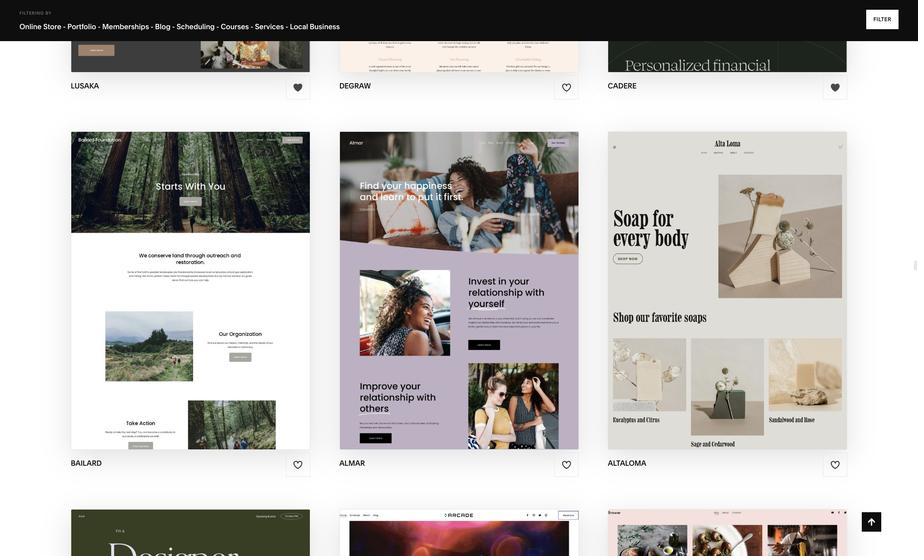 Task type: vqa. For each thing, say whether or not it's contained in the screenshot.
"BROWER" 'image'
yes



Task type: locate. For each thing, give the bounding box(es) containing it.
1 horizontal spatial bailard
[[194, 274, 232, 284]]

1 horizontal spatial with
[[441, 274, 463, 284]]

filter button
[[867, 10, 899, 29]]

1 - from the left
[[63, 22, 66, 31]]

almar
[[465, 274, 497, 284], [464, 291, 495, 301], [340, 459, 365, 468]]

lusaka image
[[71, 0, 310, 72]]

- left local
[[286, 22, 288, 31]]

1 vertical spatial almar
[[464, 291, 495, 301]]

filtering by
[[19, 11, 52, 16]]

- right courses on the left of page
[[251, 22, 253, 31]]

portfolio
[[67, 22, 96, 31]]

with for altaloma
[[702, 274, 724, 284]]

preview altaloma link
[[684, 284, 772, 308]]

0 horizontal spatial with
[[169, 274, 191, 284]]

2 start from the left
[[412, 274, 439, 284]]

2 - from the left
[[98, 22, 101, 31]]

cadere
[[608, 82, 637, 90]]

2 horizontal spatial start
[[673, 274, 700, 284]]

- right portfolio
[[98, 22, 101, 31]]

preview almar
[[423, 291, 495, 301]]

- right blog
[[172, 22, 175, 31]]

bailard
[[194, 274, 232, 284], [71, 459, 102, 468]]

degraw
[[340, 82, 371, 90]]

6 - from the left
[[251, 22, 253, 31]]

0 horizontal spatial preview
[[423, 291, 462, 301]]

1 with from the left
[[169, 274, 191, 284]]

preview down start with almar
[[423, 291, 462, 301]]

- left blog
[[151, 22, 154, 31]]

business
[[310, 22, 340, 31]]

remove lusaka from your favorites list image
[[293, 83, 303, 92]]

1 horizontal spatial preview
[[684, 291, 723, 301]]

0 vertical spatial almar
[[465, 274, 497, 284]]

2 horizontal spatial with
[[702, 274, 724, 284]]

preview
[[423, 291, 462, 301], [684, 291, 723, 301]]

start for start with altaloma
[[673, 274, 700, 284]]

add degraw to your favorites list image
[[562, 83, 572, 92]]

preview down "start with altaloma"
[[684, 291, 723, 301]]

start with almar
[[412, 274, 497, 284]]

by
[[45, 11, 52, 16]]

2 vertical spatial almar
[[340, 459, 365, 468]]

preview almar link
[[423, 284, 495, 308]]

1 vertical spatial bailard
[[71, 459, 102, 468]]

with for almar
[[441, 274, 463, 284]]

start
[[140, 274, 167, 284], [412, 274, 439, 284], [673, 274, 700, 284]]

with
[[169, 274, 191, 284], [441, 274, 463, 284], [702, 274, 724, 284]]

2 with from the left
[[441, 274, 463, 284]]

- right 'store'
[[63, 22, 66, 31]]

altaloma image
[[609, 132, 847, 450]]

- left courses on the left of page
[[216, 22, 219, 31]]

-
[[63, 22, 66, 31], [98, 22, 101, 31], [151, 22, 154, 31], [172, 22, 175, 31], [216, 22, 219, 31], [251, 22, 253, 31], [286, 22, 288, 31]]

1 preview from the left
[[423, 291, 462, 301]]

0 horizontal spatial start
[[140, 274, 167, 284]]

0 vertical spatial bailard
[[194, 274, 232, 284]]

3 start from the left
[[673, 274, 700, 284]]

2 vertical spatial altaloma
[[608, 459, 647, 468]]

remove cadere from your favorites list image
[[831, 83, 840, 92]]

cadere image
[[609, 0, 847, 72]]

altaloma
[[726, 274, 774, 284], [725, 291, 772, 301], [608, 459, 647, 468]]

lusaka
[[71, 82, 99, 90]]

courses
[[221, 22, 249, 31]]

arcade image
[[340, 510, 579, 557]]

1 start from the left
[[140, 274, 167, 284]]

0 vertical spatial altaloma
[[726, 274, 774, 284]]

2 preview from the left
[[684, 291, 723, 301]]

amal image
[[71, 510, 310, 557]]

online store - portfolio - memberships - blog - scheduling - courses - services - local business
[[19, 22, 340, 31]]

start with bailard button
[[140, 267, 241, 291]]

add bailard to your favorites list image
[[293, 461, 303, 470]]

1 horizontal spatial start
[[412, 274, 439, 284]]

add altaloma to your favorites list image
[[831, 461, 840, 470]]

3 with from the left
[[702, 274, 724, 284]]

services
[[255, 22, 284, 31]]

filtering
[[19, 11, 44, 16]]



Task type: describe. For each thing, give the bounding box(es) containing it.
preview for preview altaloma
[[684, 291, 723, 301]]

almar inside button
[[465, 274, 497, 284]]

filter
[[874, 16, 892, 23]]

altaloma inside button
[[726, 274, 774, 284]]

start with almar button
[[412, 267, 506, 291]]

scheduling
[[177, 22, 215, 31]]

blog
[[155, 22, 171, 31]]

back to top image
[[867, 518, 877, 527]]

start with altaloma button
[[673, 267, 783, 291]]

store
[[43, 22, 61, 31]]

4 - from the left
[[172, 22, 175, 31]]

start for start with almar
[[412, 274, 439, 284]]

degraw image
[[340, 0, 579, 72]]

start for start with bailard
[[140, 274, 167, 284]]

5 - from the left
[[216, 22, 219, 31]]

preview for preview almar
[[423, 291, 462, 301]]

preview altaloma
[[684, 291, 772, 301]]

3 - from the left
[[151, 22, 154, 31]]

memberships
[[102, 22, 149, 31]]

almar image
[[340, 132, 579, 450]]

bailard inside button
[[194, 274, 232, 284]]

bailard image
[[71, 132, 310, 450]]

brower image
[[609, 510, 847, 557]]

1 vertical spatial altaloma
[[725, 291, 772, 301]]

0 horizontal spatial bailard
[[71, 459, 102, 468]]

with for bailard
[[169, 274, 191, 284]]

7 - from the left
[[286, 22, 288, 31]]

start with altaloma
[[673, 274, 774, 284]]

online
[[19, 22, 42, 31]]

start with bailard
[[140, 274, 232, 284]]

add almar to your favorites list image
[[562, 461, 572, 470]]

local
[[290, 22, 308, 31]]



